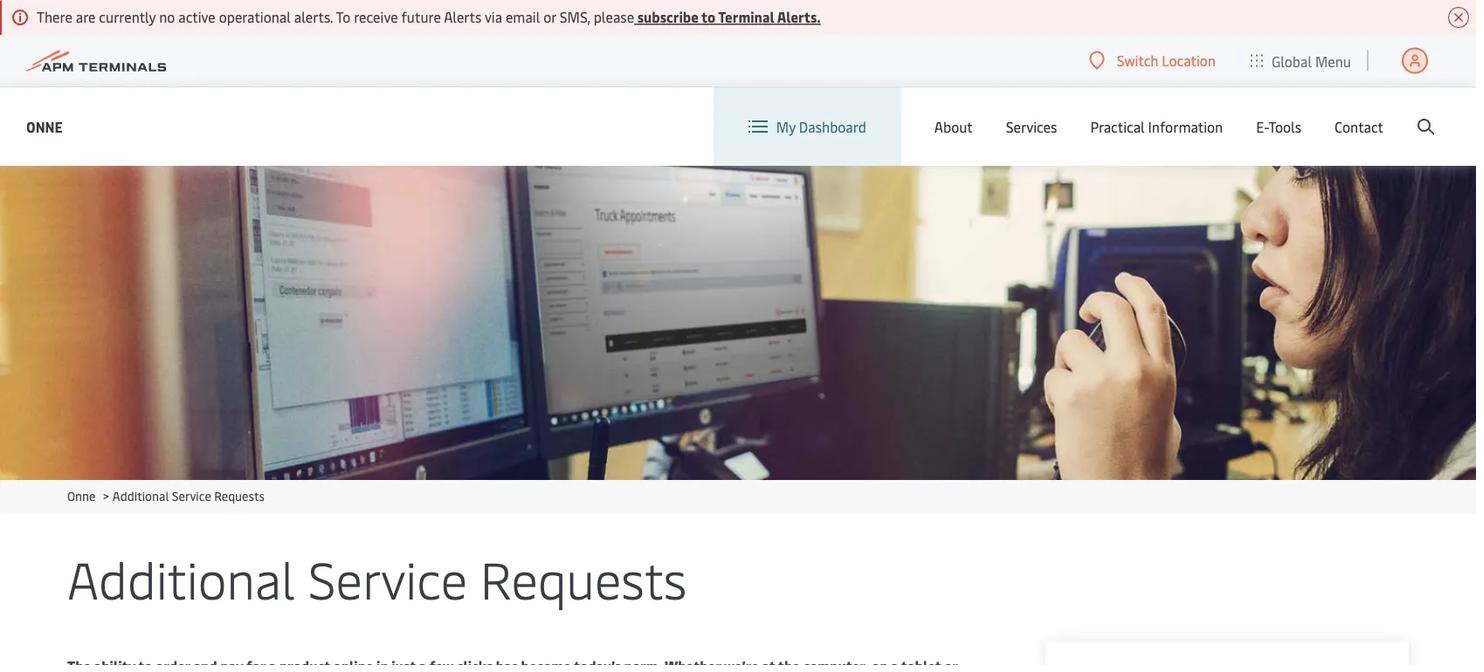 Task type: vqa. For each thing, say whether or not it's contained in the screenshot.
the top Requests
yes



Task type: locate. For each thing, give the bounding box(es) containing it.
1 horizontal spatial onne
[[67, 488, 96, 505]]

alerts
[[444, 7, 482, 26]]

0 vertical spatial onne
[[26, 117, 63, 136]]

service
[[172, 488, 211, 505], [308, 544, 468, 613]]

e-tools button
[[1257, 87, 1302, 166]]

services
[[1006, 117, 1058, 136]]

services button
[[1006, 87, 1058, 166]]

terminal
[[719, 7, 775, 26]]

e-tools
[[1257, 117, 1302, 136]]

currently
[[99, 7, 156, 26]]

about
[[935, 117, 973, 136]]

0 vertical spatial service
[[172, 488, 211, 505]]

0 horizontal spatial service
[[172, 488, 211, 505]]

alerts.
[[778, 7, 821, 26]]

additional
[[113, 488, 169, 505], [67, 544, 295, 613]]

onne > additional service requests
[[67, 488, 265, 505]]

there are currently no active operational alerts. to receive future alerts via email or sms, please subscribe to terminal alerts.
[[37, 7, 821, 26]]

switch
[[1117, 51, 1159, 70]]

1 vertical spatial onne
[[67, 488, 96, 505]]

additional right the >
[[113, 488, 169, 505]]

220816 apm terminals digital solutions image
[[0, 166, 1477, 481]]

global menu button
[[1234, 35, 1369, 87]]

0 horizontal spatial onne
[[26, 117, 63, 136]]

onne
[[26, 117, 63, 136], [67, 488, 96, 505]]

practical
[[1091, 117, 1145, 136]]

0 vertical spatial requests
[[214, 488, 265, 505]]

to
[[702, 7, 716, 26]]

sms,
[[560, 7, 591, 26]]

onne link
[[26, 116, 63, 138], [67, 488, 96, 505]]

are
[[76, 7, 96, 26]]

active
[[178, 7, 216, 26]]

>
[[103, 488, 109, 505]]

global menu
[[1272, 51, 1352, 70]]

0 vertical spatial onne link
[[26, 116, 63, 138]]

requests
[[214, 488, 265, 505], [480, 544, 687, 613]]

global
[[1272, 51, 1313, 70]]

1 vertical spatial onne link
[[67, 488, 96, 505]]

subscribe to terminal alerts. link
[[634, 7, 821, 26]]

1 vertical spatial service
[[308, 544, 468, 613]]

future
[[402, 7, 441, 26]]

additional down onne > additional service requests
[[67, 544, 295, 613]]

1 horizontal spatial requests
[[480, 544, 687, 613]]

practical information button
[[1091, 87, 1224, 166]]



Task type: describe. For each thing, give the bounding box(es) containing it.
contact
[[1335, 117, 1384, 136]]

0 horizontal spatial requests
[[214, 488, 265, 505]]

1 vertical spatial requests
[[480, 544, 687, 613]]

close alert image
[[1449, 7, 1470, 28]]

additional service requests
[[67, 544, 687, 613]]

receive
[[354, 7, 398, 26]]

no
[[159, 7, 175, 26]]

operational
[[219, 7, 291, 26]]

switch location button
[[1090, 51, 1216, 70]]

switch location
[[1117, 51, 1216, 70]]

my dashboard
[[777, 117, 867, 136]]

about button
[[935, 87, 973, 166]]

0 horizontal spatial onne link
[[26, 116, 63, 138]]

tools
[[1269, 117, 1302, 136]]

practical information
[[1091, 117, 1224, 136]]

contact button
[[1335, 87, 1384, 166]]

my dashboard button
[[749, 87, 867, 166]]

to
[[336, 7, 351, 26]]

1 horizontal spatial onne link
[[67, 488, 96, 505]]

via
[[485, 7, 502, 26]]

menu
[[1316, 51, 1352, 70]]

or
[[544, 7, 557, 26]]

onne for onne
[[26, 117, 63, 136]]

e-
[[1257, 117, 1269, 136]]

1 vertical spatial additional
[[67, 544, 295, 613]]

my
[[777, 117, 796, 136]]

information
[[1149, 117, 1224, 136]]

alerts.
[[294, 7, 333, 26]]

0 vertical spatial additional
[[113, 488, 169, 505]]

there
[[37, 7, 72, 26]]

dashboard
[[799, 117, 867, 136]]

1 horizontal spatial service
[[308, 544, 468, 613]]

please
[[594, 7, 634, 26]]

onne for onne > additional service requests
[[67, 488, 96, 505]]

subscribe
[[638, 7, 699, 26]]

location
[[1162, 51, 1216, 70]]

email
[[506, 7, 540, 26]]



